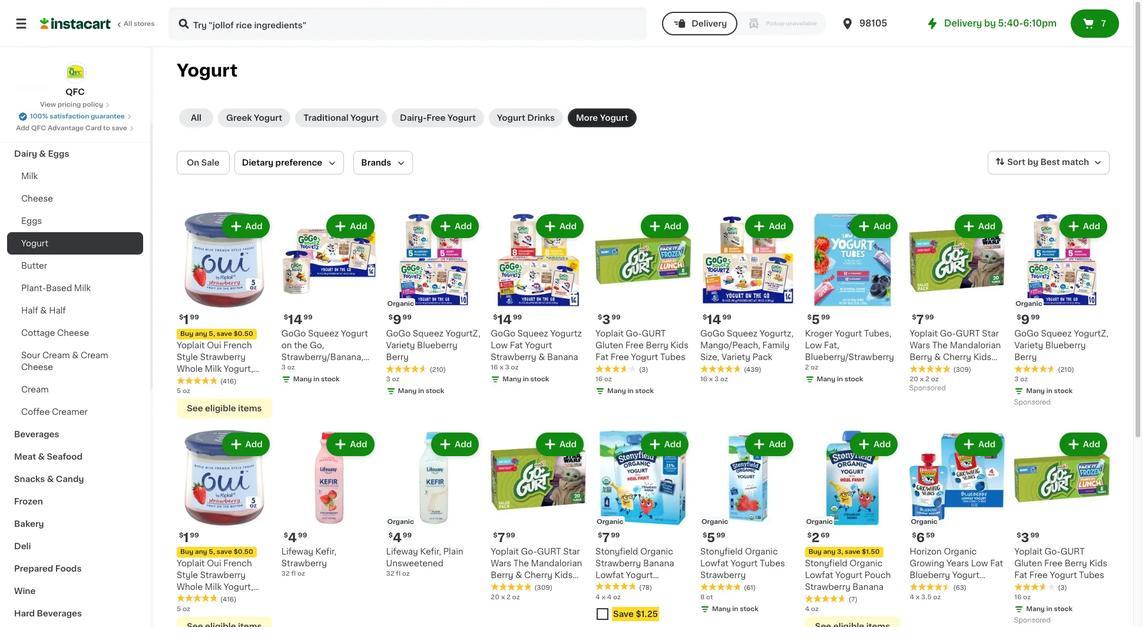 Task type: vqa. For each thing, say whether or not it's contained in the screenshot.


Task type: locate. For each thing, give the bounding box(es) containing it.
sponsored badge image for 7
[[910, 385, 946, 392]]

98105 button
[[841, 7, 912, 40]]

wars
[[910, 341, 931, 349], [491, 559, 512, 567]]

deli link
[[7, 535, 143, 558]]

2 $0.50 from the top
[[234, 548, 253, 555]]

0 vertical spatial 20
[[910, 376, 919, 382]]

pouch inside stonyfield organic lowfat yogurt pouch strawberry banana
[[865, 571, 891, 579]]

half down 'plant-based milk'
[[49, 306, 66, 315]]

0 vertical spatial french
[[224, 341, 252, 349]]

add button
[[223, 216, 269, 237], [328, 216, 373, 237], [433, 216, 478, 237], [537, 216, 583, 237], [642, 216, 688, 237], [747, 216, 793, 237], [852, 216, 897, 237], [957, 216, 1002, 237], [1061, 216, 1107, 237], [223, 434, 269, 455], [328, 434, 373, 455], [433, 434, 478, 455], [537, 434, 583, 455], [642, 434, 688, 455], [747, 434, 793, 455], [852, 434, 897, 455], [957, 434, 1002, 455], [1061, 434, 1107, 455]]

many in stock
[[293, 376, 340, 382], [503, 376, 549, 382], [817, 376, 864, 382], [608, 388, 654, 394], [398, 388, 445, 394], [1027, 388, 1073, 394], [713, 606, 759, 612], [1027, 606, 1073, 612]]

2 horizontal spatial $ 7 99
[[913, 313, 935, 326]]

$ 5 99 for stonyfield organic lowfat yogurt tubes strawberry
[[703, 531, 726, 544]]

$ 6 59
[[913, 531, 935, 544]]

yoplait go-gurt gluten free berry kids fat free yogurt tubes
[[596, 329, 689, 361], [1015, 547, 1108, 579]]

1 horizontal spatial pouch
[[910, 583, 937, 591]]

0 vertical spatial buy any 5, save $0.50
[[180, 331, 253, 337]]

lifeway inside lifeway kefir, strawberry 32 fl oz
[[282, 547, 314, 556]]

1 oui from the top
[[207, 341, 221, 349]]

with
[[939, 583, 958, 591]]

$ 1 99
[[179, 313, 199, 326], [179, 531, 199, 544]]

4
[[288, 531, 297, 544], [393, 531, 402, 544], [596, 594, 600, 600], [607, 594, 612, 600], [910, 594, 915, 600], [806, 606, 810, 612]]

1 vertical spatial $ 1 99
[[179, 531, 199, 544]]

lowfat up ct
[[701, 559, 729, 567]]

best match
[[1041, 158, 1090, 166]]

1 yogurtz, from the left
[[446, 329, 481, 338]]

& inside 'link'
[[39, 150, 46, 158]]

fat,
[[825, 341, 840, 349]]

0 horizontal spatial yogurtz,
[[282, 365, 316, 373]]

wine
[[14, 587, 36, 595]]

yogurt inside "link"
[[351, 114, 379, 122]]

x inside product group
[[916, 594, 920, 600]]

0 vertical spatial the
[[933, 341, 948, 349]]

sponsored badge image for 3
[[1015, 617, 1051, 624]]

1 squeez from the left
[[308, 329, 339, 338]]

dairy-free yogurt link
[[392, 108, 484, 127]]

3.5
[[922, 594, 932, 600]]

tubes,
[[865, 329, 892, 338]]

eggs
[[48, 150, 69, 158], [21, 217, 42, 225]]

half
[[21, 306, 38, 315], [49, 306, 66, 315]]

0 horizontal spatial low
[[491, 341, 508, 349]]

0 horizontal spatial yoplait go-gurt gluten free berry kids fat free yogurt tubes
[[596, 329, 689, 361]]

gogo
[[282, 329, 306, 338], [386, 329, 411, 338], [491, 329, 516, 338], [701, 329, 725, 338], [1015, 329, 1040, 338]]

family
[[763, 341, 790, 349], [318, 365, 345, 373]]

1 french from the top
[[224, 341, 252, 349]]

0 vertical spatial $ 1 99
[[179, 313, 199, 326]]

1 horizontal spatial 9
[[1022, 313, 1030, 326]]

banana up (78)
[[644, 559, 675, 567]]

plant-based milk link
[[7, 277, 143, 299]]

delivery inside button
[[692, 19, 728, 28]]

1 lifeway from the left
[[282, 547, 314, 556]]

1 32 from the left
[[282, 570, 290, 577]]

1 (416) from the top
[[220, 378, 237, 385]]

creamer
[[52, 408, 88, 416]]

2 horizontal spatial stonyfield
[[806, 559, 848, 567]]

3 14 from the left
[[707, 313, 722, 326]]

0 horizontal spatial 16 oz
[[596, 376, 612, 382]]

yogurt inside kroger yogurt tubes, low fat, blueberry/strawberry 2 oz
[[835, 329, 863, 338]]

7 inside button
[[1102, 19, 1107, 28]]

1 vertical spatial style
[[177, 571, 198, 579]]

1 vertical spatial banana
[[644, 559, 675, 567]]

1 vertical spatial glass
[[177, 594, 200, 603]]

$ 5 99 up kroger
[[808, 313, 831, 326]]

14 up the
[[288, 313, 303, 326]]

2 5 oz from the top
[[177, 606, 190, 612]]

cheese down milk link
[[21, 195, 53, 203]]

0 vertical spatial cherry
[[944, 353, 972, 361]]

match
[[1063, 158, 1090, 166]]

7 button
[[1072, 9, 1120, 38]]

all left stores
[[124, 21, 132, 27]]

blueberry/strawberry
[[806, 353, 895, 361]]

by for sort
[[1028, 158, 1039, 166]]

1 $ 14 99 from the left
[[284, 313, 313, 326]]

2 whole from the top
[[177, 583, 203, 591]]

all left greek
[[191, 114, 202, 122]]

1 horizontal spatial cherry
[[944, 353, 972, 361]]

pouch inside horizon organic growing years low fat blueberry yogurt pouch with dha omega-3 and choline
[[910, 583, 937, 591]]

1 vertical spatial yogurt,
[[224, 583, 253, 591]]

1 gogo from the left
[[282, 329, 306, 338]]

gogo inside gogo squeez yogurt on the go, strawberry/banana, yogurtz, family size
[[282, 329, 306, 338]]

kefir, for plain
[[420, 547, 441, 556]]

0 horizontal spatial blueberry
[[417, 341, 458, 349]]

blueberry
[[417, 341, 458, 349], [1046, 341, 1087, 349], [910, 571, 951, 579]]

all
[[124, 21, 132, 27], [191, 114, 202, 122]]

gogo for strawberry/banana,
[[282, 329, 306, 338]]

gurt
[[642, 329, 666, 338], [957, 329, 981, 338], [537, 547, 562, 556], [1061, 547, 1085, 556]]

cream down cottage cheese link
[[81, 351, 108, 360]]

0 vertical spatial $ 3 99
[[598, 313, 621, 326]]

coffee
[[21, 408, 50, 416]]

0 horizontal spatial (210)
[[430, 366, 446, 373]]

gogo inside gogo squeez yogurtz, mango/peach, family size, variety pack
[[701, 329, 725, 338]]

100%
[[30, 113, 48, 120]]

0 horizontal spatial half
[[21, 306, 38, 315]]

3 squeez from the left
[[518, 329, 549, 338]]

1 horizontal spatial blueberry
[[910, 571, 951, 579]]

lowfat down the "buy any 3, save $1.50"
[[806, 571, 834, 579]]

product group
[[177, 212, 272, 418], [282, 212, 377, 387], [386, 212, 482, 398], [491, 212, 587, 387], [596, 212, 691, 398], [701, 212, 796, 384], [806, 212, 901, 387], [910, 212, 1006, 395], [1015, 212, 1110, 409], [177, 430, 272, 627], [282, 430, 377, 579], [386, 430, 482, 579], [491, 430, 587, 602], [596, 430, 691, 626], [701, 430, 796, 616], [806, 430, 901, 627], [910, 430, 1006, 603], [1015, 430, 1110, 627]]

by right sort
[[1028, 158, 1039, 166]]

beverages down coffee
[[14, 430, 59, 439]]

banana down 'yogurtz'
[[548, 353, 579, 361]]

all stores link
[[40, 7, 156, 40]]

2 $ 14 99 from the left
[[494, 313, 522, 326]]

yoplait
[[596, 329, 624, 338], [910, 329, 938, 338], [177, 341, 205, 349], [491, 547, 519, 556], [1015, 547, 1043, 556], [177, 559, 205, 567]]

14 up gogo squeez yogurtz low fat yogurt strawberry & banana 16 x 3 oz
[[498, 313, 512, 326]]

squeez inside gogo squeez yogurtz low fat yogurt strawberry & banana 16 x 3 oz
[[518, 329, 549, 338]]

sponsored badge image for 9
[[1015, 399, 1051, 406]]

2 horizontal spatial 14
[[707, 313, 722, 326]]

$ inside $ 6 59
[[913, 532, 917, 538]]

0 vertical spatial yogurt,
[[224, 365, 253, 373]]

squeez inside gogo squeez yogurt on the go, strawberry/banana, yogurtz, family size
[[308, 329, 339, 338]]

beverages down wine link
[[37, 609, 82, 618]]

$ 14 99 up mango/peach,
[[703, 313, 732, 326]]

1 5 oz from the top
[[177, 388, 190, 394]]

2 half from the left
[[49, 306, 66, 315]]

1 horizontal spatial yogurtz,
[[760, 329, 794, 338]]

eggs down the advantage
[[48, 150, 69, 158]]

cheese link
[[7, 187, 143, 210]]

$ 14 99 up the
[[284, 313, 313, 326]]

gogo for strawberry
[[491, 329, 516, 338]]

0 horizontal spatial 20 x 2 oz
[[491, 594, 520, 600]]

2 gogo squeez yogurtz, variety blueberry berry from the left
[[1015, 329, 1109, 361]]

0 vertical spatial banana
[[548, 353, 579, 361]]

x inside gogo squeez yogurtz low fat yogurt strawberry & banana 16 x 3 oz
[[500, 364, 504, 371]]

0 vertical spatial $ 5 99
[[808, 313, 831, 326]]

stonyfield down the 3,
[[806, 559, 848, 567]]

low inside kroger yogurt tubes, low fat, blueberry/strawberry 2 oz
[[806, 341, 823, 349]]

5
[[812, 313, 820, 326], [177, 388, 181, 394], [707, 531, 716, 544], [177, 606, 181, 612]]

family inside gogo squeez yogurt on the go, strawberry/banana, yogurtz, family size
[[318, 365, 345, 373]]

0 horizontal spatial (3)
[[640, 366, 649, 373]]

family up pack
[[763, 341, 790, 349]]

1 horizontal spatial $ 3 99
[[1017, 531, 1040, 544]]

by left 5:40-
[[985, 19, 997, 28]]

by inside field
[[1028, 158, 1039, 166]]

thanksgiving
[[14, 105, 71, 113]]

2 yogurt, from the top
[[224, 583, 253, 591]]

2 horizontal spatial $ 14 99
[[703, 313, 732, 326]]

sour cream & cream cheese
[[21, 351, 108, 371]]

1 horizontal spatial $ 9 99
[[1017, 313, 1041, 326]]

8 ct
[[701, 594, 714, 600]]

0 vertical spatial (416)
[[220, 378, 237, 385]]

yogurtz, up pack
[[760, 329, 794, 338]]

fat inside gogo squeez yogurtz low fat yogurt strawberry & banana 16 x 3 oz
[[510, 341, 523, 349]]

2 14 from the left
[[498, 313, 512, 326]]

0 horizontal spatial $ 7 99
[[494, 531, 516, 544]]

4 squeez from the left
[[727, 329, 758, 338]]

kefir, inside lifeway kefir, plain unsweetened 32 fl oz
[[420, 547, 441, 556]]

0 vertical spatial 20 x 2 oz
[[910, 376, 939, 382]]

$1.50
[[862, 548, 880, 555]]

1 horizontal spatial (309)
[[954, 366, 972, 373]]

gogo for variety
[[701, 329, 725, 338]]

2 $ 1 99 from the top
[[179, 531, 199, 544]]

0 vertical spatial all
[[124, 21, 132, 27]]

1 horizontal spatial the
[[933, 341, 948, 349]]

1 14 from the left
[[288, 313, 303, 326]]

squeez inside gogo squeez yogurtz, mango/peach, family size, variety pack
[[727, 329, 758, 338]]

2 horizontal spatial 3 oz
[[1015, 376, 1029, 382]]

0 horizontal spatial $ 4 99
[[284, 531, 307, 544]]

0 vertical spatial star
[[983, 329, 999, 338]]

lowfat inside stonyfield organic lowfat yogurt pouch strawberry banana
[[806, 571, 834, 579]]

cheese down "half & half" link
[[57, 329, 89, 337]]

0 horizontal spatial yogurtz,
[[446, 329, 481, 338]]

None search field
[[169, 7, 647, 40]]

beverages
[[14, 430, 59, 439], [37, 609, 82, 618]]

cheese down the sour at the left
[[21, 363, 53, 371]]

dietary preference
[[242, 159, 323, 167]]

fl inside lifeway kefir, strawberry 32 fl oz
[[292, 570, 296, 577]]

1 horizontal spatial qfc
[[66, 88, 85, 96]]

cheese inside sour cream & cream cheese
[[21, 363, 53, 371]]

0 vertical spatial yogurtz,
[[760, 329, 794, 338]]

unsweetened
[[386, 559, 444, 567]]

0 vertical spatial glass
[[177, 376, 200, 385]]

delivery for delivery
[[692, 19, 728, 28]]

sour
[[21, 351, 40, 360]]

produce
[[14, 127, 50, 136]]

qfc inside qfc link
[[66, 88, 85, 96]]

dietary
[[242, 159, 274, 167]]

1 vertical spatial 1
[[184, 531, 189, 544]]

yoplait oui french style strawberry whole milk yogurt, glass yogurt jar
[[177, 341, 253, 385], [177, 559, 253, 603]]

stonyfield up ct
[[701, 547, 743, 556]]

$ 3 99
[[598, 313, 621, 326], [1017, 531, 1040, 544]]

yogurt inside gogo squeez yogurt on the go, strawberry/banana, yogurtz, family size
[[341, 329, 368, 338]]

1 vertical spatial beverages
[[37, 609, 82, 618]]

half & half
[[21, 306, 66, 315]]

3 $ 14 99 from the left
[[703, 313, 732, 326]]

1 kefir, from the left
[[316, 547, 337, 556]]

dairy & eggs
[[14, 150, 69, 158]]

69
[[821, 532, 830, 538]]

drinks
[[528, 114, 555, 122]]

strawberry
[[200, 353, 246, 361], [491, 353, 537, 361], [596, 559, 642, 567], [282, 559, 327, 567], [200, 571, 246, 579], [701, 571, 746, 579], [806, 583, 851, 591]]

lowfat for buy any 3, save $1.50
[[806, 571, 834, 579]]

2 fl from the left
[[396, 570, 401, 577]]

1 buy any 5, save $0.50 from the top
[[180, 331, 253, 337]]

14 up mango/peach,
[[707, 313, 722, 326]]

$ 4 99 up lifeway kefir, strawberry 32 fl oz
[[284, 531, 307, 544]]

0 horizontal spatial $ 14 99
[[284, 313, 313, 326]]

Search field
[[170, 8, 646, 39]]

1 horizontal spatial family
[[763, 341, 790, 349]]

14
[[288, 313, 303, 326], [498, 313, 512, 326], [707, 313, 722, 326]]

eggs up butter
[[21, 217, 42, 225]]

2 gogo from the left
[[386, 329, 411, 338]]

$ 14 99 up gogo squeez yogurtz low fat yogurt strawberry & banana 16 x 3 oz
[[494, 313, 522, 326]]

lifeway inside lifeway kefir, plain unsweetened 32 fl oz
[[386, 547, 418, 556]]

99
[[190, 314, 199, 321], [612, 314, 621, 321], [304, 314, 313, 321], [403, 314, 412, 321], [513, 314, 522, 321], [723, 314, 732, 321], [822, 314, 831, 321], [926, 314, 935, 321], [1032, 314, 1041, 321], [190, 532, 199, 538], [611, 532, 620, 538], [298, 532, 307, 538], [403, 532, 412, 538], [507, 532, 516, 538], [717, 532, 726, 538], [1031, 532, 1040, 538]]

yogurt inside stonyfield organic strawberry banana lowfat yogurt pouches
[[626, 571, 653, 579]]

4 x 3.5 oz
[[910, 594, 942, 600]]

$ 14 99 for gogo squeez yogurtz, mango/peach, family size, variety pack
[[703, 313, 732, 326]]

16 inside gogo squeez yogurtz low fat yogurt strawberry & banana 16 x 3 oz
[[491, 364, 498, 371]]

strawberry inside lifeway kefir, strawberry 32 fl oz
[[282, 559, 327, 567]]

1 fl from the left
[[292, 570, 296, 577]]

yogurtz,
[[446, 329, 481, 338], [1075, 329, 1109, 338]]

frozen
[[14, 497, 43, 506]]

0 vertical spatial $0.50
[[234, 331, 253, 337]]

0 horizontal spatial gogo squeez yogurtz, variety blueberry berry
[[386, 329, 481, 361]]

snacks
[[14, 475, 45, 483]]

3
[[603, 313, 611, 326], [282, 364, 286, 371], [505, 364, 510, 371], [386, 376, 391, 382], [715, 376, 719, 382], [1015, 376, 1019, 382], [1022, 531, 1030, 544], [944, 594, 950, 603]]

0 vertical spatial 16 oz
[[596, 376, 612, 382]]

qfc down 100%
[[31, 125, 46, 131]]

plant-based milk
[[21, 284, 91, 292]]

0 horizontal spatial $ 9 99
[[389, 313, 412, 326]]

dairy-free yogurt
[[400, 114, 476, 122]]

1 vertical spatial by
[[1028, 158, 1039, 166]]

milk link
[[7, 165, 143, 187]]

size
[[347, 365, 364, 373]]

0 horizontal spatial 9
[[393, 313, 402, 326]]

1 vertical spatial 5,
[[209, 548, 215, 555]]

1 vertical spatial pouch
[[910, 583, 937, 591]]

0 vertical spatial whole
[[177, 365, 203, 373]]

2 horizontal spatial banana
[[853, 583, 884, 591]]

lowfat inside 'stonyfield organic lowfat yogurt tubes strawberry'
[[701, 559, 729, 567]]

0 horizontal spatial (309)
[[535, 584, 553, 591]]

yogurtz, down the
[[282, 365, 316, 373]]

qfc up view pricing policy "link"
[[66, 88, 85, 96]]

1 jar from the top
[[231, 376, 245, 385]]

stonyfield
[[596, 547, 639, 556], [701, 547, 743, 556], [806, 559, 848, 567]]

1 horizontal spatial all
[[191, 114, 202, 122]]

stonyfield inside stonyfield organic strawberry banana lowfat yogurt pouches
[[596, 547, 639, 556]]

2 vertical spatial sponsored badge image
[[1015, 617, 1051, 624]]

3 gogo from the left
[[491, 329, 516, 338]]

squeez for variety
[[727, 329, 758, 338]]

sponsored badge image
[[910, 385, 946, 392], [1015, 399, 1051, 406], [1015, 617, 1051, 624]]

lowfat for 5
[[701, 559, 729, 567]]

2 lifeway from the left
[[386, 547, 418, 556]]

$ 5 99 up 'stonyfield organic lowfat yogurt tubes strawberry'
[[703, 531, 726, 544]]

1 horizontal spatial 3 oz
[[386, 376, 400, 382]]

traditional
[[304, 114, 349, 122]]

1 horizontal spatial yogurtz,
[[1075, 329, 1109, 338]]

0 horizontal spatial stonyfield
[[596, 547, 639, 556]]

$ 14 99 for gogo squeez yogurt on the go, strawberry/banana, yogurtz, family size
[[284, 313, 313, 326]]

0 horizontal spatial $ 5 99
[[703, 531, 726, 544]]

pouch up 4 x 3.5 oz
[[910, 583, 937, 591]]

2 $ 4 99 from the left
[[389, 531, 412, 544]]

0 vertical spatial eggs
[[48, 150, 69, 158]]

save
[[112, 125, 127, 131], [217, 331, 232, 337], [217, 548, 232, 555], [845, 548, 861, 555]]

(61)
[[744, 584, 756, 591]]

1 vertical spatial wars
[[491, 559, 512, 567]]

2 kefir, from the left
[[420, 547, 441, 556]]

stonyfield up pouches
[[596, 547, 639, 556]]

0 horizontal spatial fl
[[292, 570, 296, 577]]

1 vertical spatial star
[[564, 547, 580, 556]]

banana inside stonyfield organic strawberry banana lowfat yogurt pouches
[[644, 559, 675, 567]]

stonyfield inside 'stonyfield organic lowfat yogurt tubes strawberry'
[[701, 547, 743, 556]]

1 $ 4 99 from the left
[[284, 531, 307, 544]]

kefir, inside lifeway kefir, strawberry 32 fl oz
[[316, 547, 337, 556]]

gogo squeez yogurtz, mango/peach, family size, variety pack
[[701, 329, 794, 361]]

(7)
[[849, 596, 858, 603]]

1 vertical spatial cherry
[[525, 571, 553, 579]]

lowfat up pouches
[[596, 571, 624, 579]]

gogo inside gogo squeez yogurtz low fat yogurt strawberry & banana 16 x 3 oz
[[491, 329, 516, 338]]

0 horizontal spatial wars
[[491, 559, 512, 567]]

20
[[910, 376, 919, 382], [491, 594, 500, 600]]

0 horizontal spatial 20
[[491, 594, 500, 600]]

1 horizontal spatial (3)
[[1059, 584, 1068, 591]]

yogurtz, inside gogo squeez yogurtz, mango/peach, family size, variety pack
[[760, 329, 794, 338]]

pouch down $1.50
[[865, 571, 891, 579]]

1 horizontal spatial half
[[49, 306, 66, 315]]

0 horizontal spatial all
[[124, 21, 132, 27]]

1 yoplait oui french style strawberry whole milk yogurt, glass yogurt jar from the top
[[177, 341, 253, 385]]

0 vertical spatial style
[[177, 353, 198, 361]]

2 glass from the top
[[177, 594, 200, 603]]

frozen link
[[7, 490, 143, 513]]

banana up "(7)"
[[853, 583, 884, 591]]

5 squeez from the left
[[1042, 329, 1073, 338]]

strawberry inside gogo squeez yogurtz low fat yogurt strawberry & banana 16 x 3 oz
[[491, 353, 537, 361]]

1 1 from the top
[[184, 313, 189, 326]]

1 horizontal spatial by
[[1028, 158, 1039, 166]]

see eligible items
[[187, 404, 262, 412]]

family inside gogo squeez yogurtz, mango/peach, family size, variety pack
[[763, 341, 790, 349]]

1 vertical spatial $0.50
[[234, 548, 253, 555]]

family down strawberry/banana,
[[318, 365, 345, 373]]

1 vertical spatial 16 oz
[[1015, 594, 1032, 600]]

view pricing policy link
[[40, 100, 110, 110]]

2 horizontal spatial low
[[972, 559, 989, 567]]

32
[[282, 570, 290, 577], [386, 570, 395, 577]]

in
[[314, 376, 320, 382], [523, 376, 529, 382], [838, 376, 844, 382], [628, 388, 634, 394], [418, 388, 424, 394], [1047, 388, 1053, 394], [733, 606, 739, 612], [1047, 606, 1053, 612]]

low inside gogo squeez yogurtz low fat yogurt strawberry & banana 16 x 3 oz
[[491, 341, 508, 349]]

5,
[[209, 331, 215, 337], [209, 548, 215, 555]]

save $1.25 button
[[596, 604, 691, 626]]

free
[[427, 114, 446, 122], [626, 341, 644, 349], [611, 353, 629, 361], [1045, 559, 1063, 567], [1030, 571, 1049, 579]]

eggs inside dairy & eggs 'link'
[[48, 150, 69, 158]]

oz inside kroger yogurt tubes, low fat, blueberry/strawberry 2 oz
[[811, 364, 819, 371]]

1 $0.50 from the top
[[234, 331, 253, 337]]

oz inside lifeway kefir, plain unsweetened 32 fl oz
[[402, 570, 410, 577]]

0 vertical spatial 1
[[184, 313, 189, 326]]

meat & seafood
[[14, 453, 83, 461]]

$ 4 99 up unsweetened in the bottom left of the page
[[389, 531, 412, 544]]

recipes link
[[7, 75, 143, 98]]

based
[[46, 284, 72, 292]]

0 vertical spatial jar
[[231, 376, 245, 385]]

4 gogo from the left
[[701, 329, 725, 338]]

horizon
[[910, 547, 942, 556]]

oz
[[287, 364, 295, 371], [511, 364, 519, 371], [811, 364, 819, 371], [605, 376, 612, 382], [392, 376, 400, 382], [721, 376, 729, 382], [932, 376, 939, 382], [1021, 376, 1029, 382], [183, 388, 190, 394], [298, 570, 305, 577], [402, 570, 410, 577], [614, 594, 621, 600], [513, 594, 520, 600], [934, 594, 942, 600], [1024, 594, 1032, 600], [183, 606, 190, 612], [812, 606, 819, 612]]

half down the plant- on the left of page
[[21, 306, 38, 315]]

yogurt inside gogo squeez yogurtz low fat yogurt strawberry & banana 16 x 3 oz
[[525, 341, 553, 349]]

0 vertical spatial family
[[763, 341, 790, 349]]

gluten
[[596, 341, 624, 349], [1015, 559, 1043, 567]]

2 32 from the left
[[386, 570, 395, 577]]

0 vertical spatial pouch
[[865, 571, 891, 579]]

low inside horizon organic growing years low fat blueberry yogurt pouch with dha omega-3 and choline
[[972, 559, 989, 567]]

stonyfield inside stonyfield organic lowfat yogurt pouch strawberry banana
[[806, 559, 848, 567]]

0 vertical spatial (3)
[[640, 366, 649, 373]]

2 french from the top
[[224, 559, 252, 567]]

0 vertical spatial wars
[[910, 341, 931, 349]]



Task type: describe. For each thing, give the bounding box(es) containing it.
hard
[[14, 609, 35, 618]]

squeez for strawberry/banana,
[[308, 329, 339, 338]]

blueberry inside horizon organic growing years low fat blueberry yogurt pouch with dha omega-3 and choline
[[910, 571, 951, 579]]

brands button
[[354, 151, 413, 174]]

prepared foods link
[[7, 558, 143, 580]]

organic inside 'stonyfield organic lowfat yogurt tubes strawberry'
[[745, 547, 778, 556]]

items
[[238, 404, 262, 412]]

hard beverages
[[14, 609, 82, 618]]

0 horizontal spatial 3 oz
[[282, 364, 295, 371]]

on sale
[[187, 159, 220, 167]]

3 inside horizon organic growing years low fat blueberry yogurt pouch with dha omega-3 and choline
[[944, 594, 950, 603]]

0 horizontal spatial cherry
[[525, 571, 553, 579]]

2 (210) from the left
[[1059, 366, 1075, 373]]

2 (416) from the top
[[220, 596, 237, 603]]

1 vertical spatial yoplait go-gurt gluten free berry kids fat free yogurt tubes
[[1015, 547, 1108, 579]]

100% satisfaction guarantee button
[[18, 110, 132, 121]]

0 vertical spatial beverages
[[14, 430, 59, 439]]

6:10pm
[[1024, 19, 1057, 28]]

$ 2 69
[[808, 531, 830, 544]]

2 yoplait oui french style strawberry whole milk yogurt, glass yogurt jar from the top
[[177, 559, 253, 603]]

stonyfield for 5
[[701, 547, 743, 556]]

1 vertical spatial (309)
[[535, 584, 553, 591]]

fl inside lifeway kefir, plain unsweetened 32 fl oz
[[396, 570, 401, 577]]

1 horizontal spatial 16 oz
[[1015, 594, 1032, 600]]

1 5, from the top
[[209, 331, 215, 337]]

coffee creamer
[[21, 408, 88, 416]]

save inside product group
[[845, 548, 861, 555]]

1 vertical spatial 20 x 2 oz
[[491, 594, 520, 600]]

4 oz
[[806, 606, 819, 612]]

snacks & candy link
[[7, 468, 143, 490]]

1 whole from the top
[[177, 365, 203, 373]]

5 gogo from the left
[[1015, 329, 1040, 338]]

organic inside stonyfield organic lowfat yogurt pouch strawberry banana
[[850, 559, 883, 567]]

14 for gogo squeez yogurtz low fat yogurt strawberry & banana
[[498, 313, 512, 326]]

2 style from the top
[[177, 571, 198, 579]]

1 horizontal spatial 20
[[910, 376, 919, 382]]

stores
[[134, 21, 155, 27]]

yogurt inside horizon organic growing years low fat blueberry yogurt pouch with dha omega-3 and choline
[[953, 571, 980, 579]]

$ inside $ 2 69
[[808, 532, 812, 538]]

1 yogurt, from the top
[[224, 365, 253, 373]]

organic inside horizon organic growing years low fat blueberry yogurt pouch with dha omega-3 and choline
[[944, 547, 977, 556]]

0 vertical spatial mandalorian
[[951, 341, 1002, 349]]

2 inside kroger yogurt tubes, low fat, blueberry/strawberry 2 oz
[[806, 364, 810, 371]]

strawberry inside stonyfield organic strawberry banana lowfat yogurt pouches
[[596, 559, 642, 567]]

snacks & candy
[[14, 475, 84, 483]]

yogurt inside 'stonyfield organic lowfat yogurt tubes strawberry'
[[731, 559, 758, 567]]

2 $ 9 99 from the left
[[1017, 313, 1041, 326]]

organic inside stonyfield organic strawberry banana lowfat yogurt pouches
[[641, 547, 674, 556]]

choline
[[971, 594, 1002, 603]]

delivery button
[[663, 12, 738, 35]]

strawberry inside stonyfield organic lowfat yogurt pouch strawberry banana
[[806, 583, 851, 591]]

pouches
[[596, 583, 632, 591]]

add qfc advantage card to save link
[[16, 124, 134, 133]]

2 buy any 5, save $0.50 from the top
[[180, 548, 253, 555]]

eggs link
[[7, 210, 143, 232]]

sour cream & cream cheese link
[[7, 344, 143, 378]]

2 1 from the top
[[184, 531, 189, 544]]

2 squeez from the left
[[413, 329, 444, 338]]

1 horizontal spatial $ 7 99
[[598, 531, 620, 544]]

eligible
[[205, 404, 236, 412]]

delivery by 5:40-6:10pm link
[[926, 17, 1057, 31]]

fat inside horizon organic growing years low fat blueberry yogurt pouch with dha omega-3 and choline
[[991, 559, 1004, 567]]

1 vertical spatial (3)
[[1059, 584, 1068, 591]]

1 horizontal spatial wars
[[910, 341, 931, 349]]

product group containing 6
[[910, 430, 1006, 603]]

cream link
[[7, 378, 143, 401]]

3 inside gogo squeez yogurtz low fat yogurt strawberry & banana 16 x 3 oz
[[505, 364, 510, 371]]

greek
[[226, 114, 252, 122]]

qfc inside add qfc advantage card to save link
[[31, 125, 46, 131]]

(78)
[[640, 584, 653, 591]]

stonyfield organic lowfat yogurt pouch strawberry banana
[[806, 559, 891, 591]]

seafood
[[47, 453, 83, 461]]

1 horizontal spatial star
[[983, 329, 999, 338]]

all for all
[[191, 114, 202, 122]]

sort by
[[1008, 158, 1039, 166]]

2 yogurtz, from the left
[[1075, 329, 1109, 338]]

meat
[[14, 453, 36, 461]]

oz inside gogo squeez yogurtz low fat yogurt strawberry & banana 16 x 3 oz
[[511, 364, 519, 371]]

2 horizontal spatial blueberry
[[1046, 341, 1087, 349]]

Best match Sort by field
[[989, 151, 1110, 174]]

0 horizontal spatial variety
[[386, 341, 415, 349]]

traditional yogurt
[[304, 114, 379, 122]]

cream down cottage cheese
[[42, 351, 70, 360]]

stonyfield for 7
[[596, 547, 639, 556]]

1 half from the left
[[21, 306, 38, 315]]

$ 4 99 for lifeway kefir, strawberry
[[284, 531, 307, 544]]

2 horizontal spatial variety
[[1015, 341, 1044, 349]]

yogurtz
[[551, 329, 582, 338]]

1 (210) from the left
[[430, 366, 446, 373]]

service type group
[[663, 12, 827, 35]]

kefir, for strawberry
[[316, 547, 337, 556]]

32 inside lifeway kefir, strawberry 32 fl oz
[[282, 570, 290, 577]]

kroger
[[806, 329, 833, 338]]

$1.25
[[636, 610, 658, 618]]

squeez for strawberry
[[518, 329, 549, 338]]

dietary preference button
[[234, 151, 344, 174]]

bakery
[[14, 520, 44, 528]]

1 vertical spatial $ 3 99
[[1017, 531, 1040, 544]]

product group containing 2
[[806, 430, 901, 627]]

horizon organic growing years low fat blueberry yogurt pouch with dha omega-3 and choline
[[910, 547, 1004, 603]]

mango/peach,
[[701, 341, 761, 349]]

meat & seafood link
[[7, 446, 143, 468]]

stonyfield organic lowfat yogurt tubes strawberry
[[701, 547, 786, 579]]

2 oui from the top
[[207, 559, 221, 567]]

0 horizontal spatial the
[[514, 559, 529, 567]]

any inside product group
[[824, 548, 836, 555]]

see
[[187, 404, 203, 412]]

preference
[[276, 159, 323, 167]]

lifeway kefir, plain unsweetened 32 fl oz
[[386, 547, 464, 577]]

guarantee
[[91, 113, 125, 120]]

deli
[[14, 542, 31, 551]]

view
[[40, 101, 56, 108]]

to
[[103, 125, 110, 131]]

cottage cheese
[[21, 329, 89, 337]]

tubes inside 'stonyfield organic lowfat yogurt tubes strawberry'
[[760, 559, 786, 567]]

0 horizontal spatial yoplait go-gurt star wars the mandalorian berry & cherry kids yogurt tubes
[[491, 547, 583, 591]]

the
[[294, 341, 308, 349]]

2 jar from the top
[[231, 594, 245, 603]]

recipes
[[14, 83, 49, 91]]

& inside sour cream & cream cheese
[[72, 351, 79, 360]]

banana inside stonyfield organic lowfat yogurt pouch strawberry banana
[[853, 583, 884, 591]]

2 5, from the top
[[209, 548, 215, 555]]

$ 4 99 for lifeway kefir, plain unsweetened
[[389, 531, 412, 544]]

1 vertical spatial 20
[[491, 594, 500, 600]]

wine link
[[7, 580, 143, 602]]

0 vertical spatial yoplait go-gurt star wars the mandalorian berry & cherry kids yogurt tubes
[[910, 329, 1002, 373]]

cream up coffee
[[21, 385, 49, 394]]

2 inside product group
[[812, 531, 820, 544]]

save $1.25
[[614, 610, 658, 618]]

banana inside gogo squeez yogurtz low fat yogurt strawberry & banana 16 x 3 oz
[[548, 353, 579, 361]]

yogurt link
[[7, 232, 143, 255]]

14 for gogo squeez yogurtz, mango/peach, family size, variety pack
[[707, 313, 722, 326]]

prepared foods
[[14, 565, 82, 573]]

all link
[[179, 108, 213, 127]]

4 x 4 oz
[[596, 594, 621, 600]]

$ 5 99 for kroger yogurt tubes, low fat, blueberry/strawberry
[[808, 313, 831, 326]]

& inside gogo squeez yogurtz low fat yogurt strawberry & banana 16 x 3 oz
[[539, 353, 545, 361]]

cheese inside cottage cheese link
[[57, 329, 89, 337]]

sort
[[1008, 158, 1026, 166]]

1 9 from the left
[[393, 313, 402, 326]]

low for 5
[[806, 341, 823, 349]]

5:40-
[[999, 19, 1024, 28]]

cottage
[[21, 329, 55, 337]]

1 horizontal spatial gluten
[[1015, 559, 1043, 567]]

yogurt inside stonyfield organic lowfat yogurt pouch strawberry banana
[[836, 571, 863, 579]]

lowfat inside stonyfield organic strawberry banana lowfat yogurt pouches
[[596, 571, 624, 579]]

candy
[[56, 475, 84, 483]]

1 glass from the top
[[177, 376, 200, 385]]

more yogurt
[[576, 114, 629, 122]]

pricing
[[58, 101, 81, 108]]

instacart logo image
[[40, 17, 111, 31]]

lists
[[33, 41, 53, 49]]

dairy
[[14, 150, 37, 158]]

0 horizontal spatial $ 3 99
[[598, 313, 621, 326]]

32 inside lifeway kefir, plain unsweetened 32 fl oz
[[386, 570, 395, 577]]

qfc logo image
[[64, 61, 86, 84]]

buy inside product group
[[809, 548, 822, 555]]

years
[[947, 559, 970, 567]]

dha
[[960, 583, 979, 591]]

on sale button
[[177, 151, 230, 174]]

variety inside gogo squeez yogurtz, mango/peach, family size, variety pack
[[722, 353, 751, 361]]

1 style from the top
[[177, 353, 198, 361]]

plant-
[[21, 284, 46, 292]]

0 vertical spatial (309)
[[954, 366, 972, 373]]

14 for gogo squeez yogurt on the go, strawberry/banana, yogurtz, family size
[[288, 313, 303, 326]]

2 9 from the left
[[1022, 313, 1030, 326]]

delivery for delivery by 5:40-6:10pm
[[945, 19, 983, 28]]

1 gogo squeez yogurtz, variety blueberry berry from the left
[[386, 329, 481, 361]]

low for 14
[[491, 341, 508, 349]]

strawberry inside 'stonyfield organic lowfat yogurt tubes strawberry'
[[701, 571, 746, 579]]

cheese inside cheese link
[[21, 195, 53, 203]]

eggs inside "eggs" "link"
[[21, 217, 42, 225]]

1 $ 1 99 from the top
[[179, 313, 199, 326]]

98105
[[860, 19, 888, 28]]

greek yogurt link
[[218, 108, 291, 127]]

1 horizontal spatial 20 x 2 oz
[[910, 376, 939, 382]]

gogo squeez yogurt on the go, strawberry/banana, yogurtz, family size
[[282, 329, 368, 373]]

greek yogurt
[[226, 114, 282, 122]]

lifeway for lifeway kefir, plain unsweetened
[[386, 547, 418, 556]]

1 $ 9 99 from the left
[[389, 313, 412, 326]]

more
[[576, 114, 598, 122]]

see eligible items button
[[177, 398, 272, 418]]

ct
[[707, 594, 714, 600]]

yogurtz, inside gogo squeez yogurt on the go, strawberry/banana, yogurtz, family size
[[282, 365, 316, 373]]

all for all stores
[[124, 21, 132, 27]]

satisfaction
[[50, 113, 89, 120]]

1 vertical spatial mandalorian
[[531, 559, 583, 567]]

hard beverages link
[[7, 602, 143, 625]]

half & half link
[[7, 299, 143, 322]]

oz inside lifeway kefir, strawberry 32 fl oz
[[298, 570, 305, 577]]

qfc link
[[64, 61, 86, 98]]

$ 14 99 for gogo squeez yogurtz low fat yogurt strawberry & banana
[[494, 313, 522, 326]]

by for delivery
[[985, 19, 997, 28]]

beverages link
[[7, 423, 143, 446]]

0 horizontal spatial gluten
[[596, 341, 624, 349]]

lists link
[[7, 33, 143, 57]]

3,
[[838, 548, 844, 555]]

lifeway for lifeway kefir, strawberry
[[282, 547, 314, 556]]

butter link
[[7, 255, 143, 277]]



